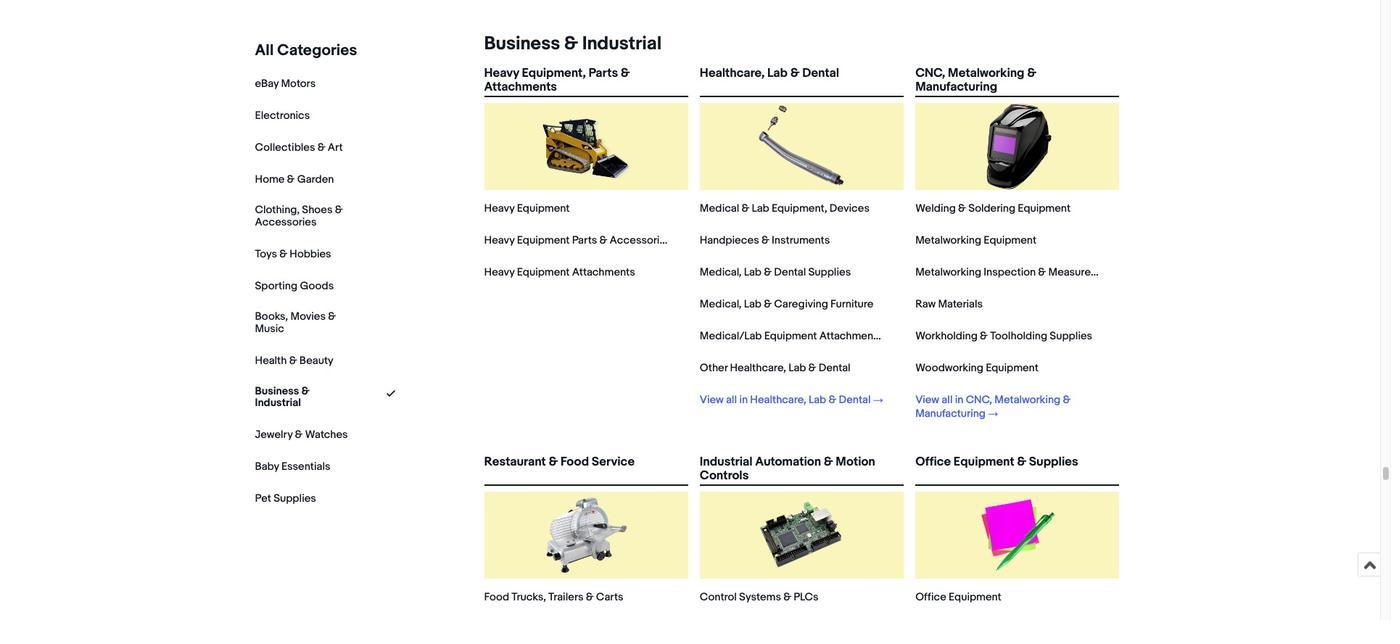 Task type: vqa. For each thing, say whether or not it's contained in the screenshot.
'Parts'
yes



Task type: locate. For each thing, give the bounding box(es) containing it.
equipment for office equipment & supplies
[[954, 455, 1015, 469]]

healthcare, lab & dental image
[[758, 103, 845, 190]]

heavy inside heavy equipment, parts & attachments
[[484, 66, 519, 81]]

heavy equipment, parts & attachments image
[[543, 103, 630, 190]]

heavy equipment parts & accessories
[[484, 234, 671, 247]]

1 vertical spatial industrial
[[255, 396, 301, 410]]

0 vertical spatial business & industrial
[[484, 33, 662, 55]]

1 all from the left
[[726, 393, 737, 407]]

1 horizontal spatial food
[[561, 455, 589, 469]]

metalworking inspection & measurement link
[[916, 266, 1116, 279]]

metalworking inside cnc, metalworking & manufacturing
[[948, 66, 1025, 81]]

ebay motors
[[255, 77, 316, 91]]

food inside restaurant & food service link
[[561, 455, 589, 469]]

food trucks, trailers & carts
[[484, 591, 624, 604]]

equipment inside office equipment & supplies link
[[954, 455, 1015, 469]]

office equipment & supplies
[[916, 455, 1078, 469]]

trailers
[[549, 591, 584, 604]]

industrial up heavy equipment, parts & attachments link
[[582, 33, 662, 55]]

in down woodworking
[[955, 393, 964, 407]]

business & industrial down health
[[255, 384, 310, 410]]

1 view from the left
[[700, 393, 724, 407]]

view for healthcare, lab & dental
[[700, 393, 724, 407]]

view down woodworking
[[916, 393, 939, 407]]

equipment,
[[522, 66, 586, 81], [772, 202, 827, 215]]

1 vertical spatial attachments
[[572, 266, 635, 279]]

clothing, shoes & accessories
[[255, 203, 343, 229]]

1 vertical spatial cnc,
[[966, 393, 992, 407]]

1 horizontal spatial attachments
[[572, 266, 635, 279]]

2 horizontal spatial attachments
[[819, 329, 883, 343]]

view inside view all in cnc, metalworking & manufacturing
[[916, 393, 939, 407]]

industrial up jewelry
[[255, 396, 301, 410]]

0 vertical spatial parts
[[589, 66, 618, 81]]

pet
[[255, 492, 271, 506]]

2 in from the left
[[955, 393, 964, 407]]

1 vertical spatial office
[[916, 591, 947, 604]]

office for office equipment
[[916, 591, 947, 604]]

business & industrial link down beauty
[[255, 384, 357, 410]]

attachments inside heavy equipment, parts & attachments
[[484, 80, 557, 94]]

1 horizontal spatial accessories
[[610, 234, 671, 247]]

welding
[[916, 202, 956, 215]]

parts
[[589, 66, 618, 81], [572, 234, 597, 247]]

business & industrial link up heavy equipment, parts & attachments
[[478, 33, 662, 55]]

1 horizontal spatial business
[[484, 33, 560, 55]]

all inside view all in cnc, metalworking & manufacturing
[[942, 393, 953, 407]]

materials
[[938, 297, 983, 311]]

0 horizontal spatial cnc,
[[916, 66, 946, 81]]

equipment for medical/lab equipment attachments & accessories
[[764, 329, 817, 343]]

automation
[[755, 455, 821, 469]]

ebay motors link
[[255, 77, 316, 91]]

clothing, shoes & accessories link
[[255, 203, 357, 229]]

all
[[255, 41, 274, 60]]

2 vertical spatial healthcare,
[[750, 393, 807, 407]]

& inside industrial automation & motion controls
[[824, 455, 833, 469]]

1 vertical spatial parts
[[572, 234, 597, 247]]

heavy for heavy equipment attachments
[[484, 266, 515, 279]]

healthcare, lab & dental link
[[700, 66, 904, 93]]

0 vertical spatial equipment,
[[522, 66, 586, 81]]

healthcare,
[[700, 66, 765, 81], [730, 361, 786, 375], [750, 393, 807, 407]]

industrial left automation
[[700, 455, 753, 469]]

2 horizontal spatial accessories
[[895, 329, 957, 343]]

heavy equipment
[[484, 202, 570, 215]]

0 horizontal spatial business & industrial link
[[255, 384, 357, 410]]

categories
[[277, 41, 357, 60]]

1 vertical spatial accessories
[[610, 234, 671, 247]]

manufacturing inside cnc, metalworking & manufacturing
[[916, 80, 998, 94]]

1 in from the left
[[739, 393, 748, 407]]

view all in cnc, metalworking & manufacturing
[[916, 393, 1071, 421]]

1 horizontal spatial all
[[942, 393, 953, 407]]

1 horizontal spatial equipment,
[[772, 202, 827, 215]]

equipment
[[517, 202, 570, 215], [1018, 202, 1071, 215], [517, 234, 570, 247], [984, 234, 1037, 247], [517, 266, 570, 279], [764, 329, 817, 343], [986, 361, 1039, 375], [954, 455, 1015, 469], [949, 591, 1002, 604]]

medical, lab & dental supplies
[[700, 266, 851, 279]]

dental
[[802, 66, 839, 81], [774, 266, 806, 279], [819, 361, 851, 375], [839, 393, 871, 407]]

0 horizontal spatial all
[[726, 393, 737, 407]]

0 horizontal spatial equipment,
[[522, 66, 586, 81]]

0 vertical spatial accessories
[[255, 215, 317, 229]]

motion
[[836, 455, 875, 469]]

controls
[[700, 469, 749, 483]]

0 vertical spatial cnc,
[[916, 66, 946, 81]]

all down woodworking
[[942, 393, 953, 407]]

view down other
[[700, 393, 724, 407]]

1 vertical spatial medical,
[[700, 297, 742, 311]]

1 vertical spatial manufacturing
[[916, 407, 986, 421]]

toys & hobbies
[[255, 247, 331, 261]]

business down health
[[255, 384, 299, 398]]

heavy for heavy equipment parts & accessories
[[484, 234, 515, 247]]

& inside view all in cnc, metalworking & manufacturing
[[1063, 393, 1071, 407]]

restaurant & food service image
[[543, 492, 630, 579]]

0 horizontal spatial business
[[255, 384, 299, 398]]

0 horizontal spatial in
[[739, 393, 748, 407]]

attachments
[[484, 80, 557, 94], [572, 266, 635, 279], [819, 329, 883, 343]]

all down other
[[726, 393, 737, 407]]

food left service
[[561, 455, 589, 469]]

office equipment link
[[916, 591, 1002, 604]]

heavy equipment attachments link
[[484, 266, 635, 279]]

service
[[592, 455, 635, 469]]

view for cnc, metalworking & manufacturing
[[916, 393, 939, 407]]

equipment for woodworking equipment
[[986, 361, 1039, 375]]

collectibles & art
[[255, 141, 343, 155]]

in down other healthcare, lab & dental at right bottom
[[739, 393, 748, 407]]

0 vertical spatial food
[[561, 455, 589, 469]]

0 vertical spatial industrial
[[582, 33, 662, 55]]

1 horizontal spatial in
[[955, 393, 964, 407]]

woodworking equipment
[[916, 361, 1039, 375]]

0 horizontal spatial industrial
[[255, 396, 301, 410]]

&
[[564, 33, 578, 55], [621, 66, 630, 81], [790, 66, 800, 81], [1027, 66, 1037, 81], [318, 141, 325, 155], [287, 173, 295, 186], [742, 202, 750, 215], [958, 202, 966, 215], [335, 203, 343, 217], [600, 234, 607, 247], [762, 234, 770, 247], [279, 247, 287, 261], [764, 266, 772, 279], [1038, 266, 1046, 279], [764, 297, 772, 311], [328, 310, 336, 323], [885, 329, 893, 343], [980, 329, 988, 343], [289, 354, 297, 367], [809, 361, 816, 375], [301, 384, 310, 398], [829, 393, 837, 407], [1063, 393, 1071, 407], [295, 428, 303, 442], [549, 455, 558, 469], [824, 455, 833, 469], [1017, 455, 1026, 469], [586, 591, 594, 604], [784, 591, 791, 604]]

ebay
[[255, 77, 279, 91]]

3 heavy from the top
[[484, 234, 515, 247]]

0 vertical spatial medical,
[[700, 266, 742, 279]]

0 vertical spatial office
[[916, 455, 951, 469]]

metalworking inside view all in cnc, metalworking & manufacturing
[[995, 393, 1061, 407]]

1 vertical spatial business
[[255, 384, 299, 398]]

heavy for heavy equipment, parts & attachments
[[484, 66, 519, 81]]

1 medical, from the top
[[700, 266, 742, 279]]

& inside cnc, metalworking & manufacturing
[[1027, 66, 1037, 81]]

0 vertical spatial manufacturing
[[916, 80, 998, 94]]

workholding & toolholding supplies link
[[916, 329, 1093, 343]]

all
[[726, 393, 737, 407], [942, 393, 953, 407]]

music
[[255, 322, 284, 336]]

office equipment & supplies link
[[916, 455, 1120, 482]]

2 office from the top
[[916, 591, 947, 604]]

handpieces
[[700, 234, 759, 247]]

pet supplies
[[255, 492, 316, 506]]

industrial automation & motion controls
[[700, 455, 875, 483]]

workholding & toolholding supplies
[[916, 329, 1093, 343]]

4 heavy from the top
[[484, 266, 515, 279]]

cnc, metalworking & manufacturing link
[[916, 66, 1120, 94]]

heavy for heavy equipment
[[484, 202, 515, 215]]

1 horizontal spatial view
[[916, 393, 939, 407]]

2 medical, from the top
[[700, 297, 742, 311]]

0 vertical spatial attachments
[[484, 80, 557, 94]]

other healthcare, lab & dental
[[700, 361, 851, 375]]

restaurant & food service link
[[484, 455, 688, 482]]

workholding
[[916, 329, 978, 343]]

medical, for medical, lab & dental supplies
[[700, 266, 742, 279]]

1 horizontal spatial cnc,
[[966, 393, 992, 407]]

business
[[484, 33, 560, 55], [255, 384, 299, 398]]

1 horizontal spatial business & industrial
[[484, 33, 662, 55]]

1 office from the top
[[916, 455, 951, 469]]

supplies right toolholding on the bottom right
[[1050, 329, 1093, 343]]

food
[[561, 455, 589, 469], [484, 591, 509, 604]]

manufacturing inside view all in cnc, metalworking & manufacturing
[[916, 407, 986, 421]]

welding & soldering equipment
[[916, 202, 1071, 215]]

0 horizontal spatial view
[[700, 393, 724, 407]]

in for cnc, metalworking & manufacturing
[[955, 393, 964, 407]]

1 manufacturing from the top
[[916, 80, 998, 94]]

in inside view all in cnc, metalworking & manufacturing
[[955, 393, 964, 407]]

heavy equipment attachments
[[484, 266, 635, 279]]

0 horizontal spatial attachments
[[484, 80, 557, 94]]

1 horizontal spatial business & industrial link
[[478, 33, 662, 55]]

goods
[[300, 279, 334, 293]]

1 heavy from the top
[[484, 66, 519, 81]]

& inside heavy equipment, parts & attachments
[[621, 66, 630, 81]]

view
[[700, 393, 724, 407], [916, 393, 939, 407]]

other healthcare, lab & dental link
[[700, 361, 851, 375]]

toolholding
[[990, 329, 1048, 343]]

sporting
[[255, 279, 298, 293]]

medical, up the medical/lab
[[700, 297, 742, 311]]

medical, down handpieces in the top of the page
[[700, 266, 742, 279]]

attachments for medical/lab
[[819, 329, 883, 343]]

0 vertical spatial business
[[484, 33, 560, 55]]

collectibles & art link
[[255, 141, 343, 155]]

2 manufacturing from the top
[[916, 407, 986, 421]]

accessories for heavy
[[610, 234, 671, 247]]

2 view from the left
[[916, 393, 939, 407]]

heavy equipment link
[[484, 202, 570, 215]]

cnc, metalworking & manufacturing
[[916, 66, 1037, 94]]

2 horizontal spatial industrial
[[700, 455, 753, 469]]

business & industrial up heavy equipment, parts & attachments link
[[484, 33, 662, 55]]

business & industrial link
[[478, 33, 662, 55], [255, 384, 357, 410]]

soldering
[[969, 202, 1016, 215]]

1 horizontal spatial industrial
[[582, 33, 662, 55]]

food left trucks, at the bottom of the page
[[484, 591, 509, 604]]

electronics
[[255, 109, 310, 123]]

parts inside heavy equipment, parts & attachments
[[589, 66, 618, 81]]

2 all from the left
[[942, 393, 953, 407]]

1 vertical spatial business & industrial
[[255, 384, 310, 410]]

2 vertical spatial accessories
[[895, 329, 957, 343]]

2 vertical spatial industrial
[[700, 455, 753, 469]]

0 horizontal spatial accessories
[[255, 215, 317, 229]]

business up heavy equipment, parts & attachments
[[484, 33, 560, 55]]

supplies right the 'pet'
[[274, 492, 316, 506]]

heavy
[[484, 66, 519, 81], [484, 202, 515, 215], [484, 234, 515, 247], [484, 266, 515, 279]]

parts for equipment,
[[589, 66, 618, 81]]

2 vertical spatial attachments
[[819, 329, 883, 343]]

0 horizontal spatial food
[[484, 591, 509, 604]]

2 heavy from the top
[[484, 202, 515, 215]]

home
[[255, 173, 285, 186]]

1 vertical spatial food
[[484, 591, 509, 604]]

supplies down view all in cnc, metalworking & manufacturing link
[[1029, 455, 1078, 469]]

metalworking inspection & measurement
[[916, 266, 1116, 279]]



Task type: describe. For each thing, give the bounding box(es) containing it.
furniture
[[831, 297, 874, 311]]

electronics link
[[255, 109, 310, 123]]

systems
[[739, 591, 781, 604]]

cnc, inside view all in cnc, metalworking & manufacturing
[[966, 393, 992, 407]]

inspection
[[984, 266, 1036, 279]]

food trucks, trailers & carts link
[[484, 591, 624, 604]]

sporting goods
[[255, 279, 334, 293]]

medical & lab equipment, devices link
[[700, 202, 870, 215]]

woodworking equipment link
[[916, 361, 1039, 375]]

accessories inside clothing, shoes & accessories
[[255, 215, 317, 229]]

supplies up furniture
[[808, 266, 851, 279]]

baby
[[255, 460, 279, 474]]

welding & soldering equipment link
[[916, 202, 1071, 215]]

health
[[255, 354, 287, 367]]

healthcare, lab & dental
[[700, 66, 839, 81]]

trucks,
[[512, 591, 546, 604]]

office equipment
[[916, 591, 1002, 604]]

& inside business & industrial
[[301, 384, 310, 398]]

attachments for heavy
[[572, 266, 635, 279]]

restaurant & food service
[[484, 455, 635, 469]]

pet supplies link
[[255, 492, 316, 506]]

raw materials link
[[916, 297, 983, 311]]

restaurant
[[484, 455, 546, 469]]

art
[[328, 141, 343, 155]]

industrial automation & motion controls link
[[700, 455, 904, 483]]

devices
[[830, 202, 870, 215]]

equipment for heavy equipment
[[517, 202, 570, 215]]

beauty
[[299, 354, 333, 367]]

office for office equipment & supplies
[[916, 455, 951, 469]]

other
[[700, 361, 728, 375]]

toys & hobbies link
[[255, 247, 331, 261]]

equipment for office equipment
[[949, 591, 1002, 604]]

shoes
[[302, 203, 333, 217]]

cnc, metalworking & manufacturing image
[[974, 103, 1061, 190]]

woodworking
[[916, 361, 984, 375]]

office equipment & supplies image
[[974, 492, 1061, 579]]

essentials
[[281, 460, 330, 474]]

all for cnc, metalworking & manufacturing
[[942, 393, 953, 407]]

health & beauty
[[255, 354, 333, 367]]

handpieces & instruments link
[[700, 234, 830, 247]]

carts
[[596, 591, 624, 604]]

parts for equipment
[[572, 234, 597, 247]]

medical, for medical, lab & caregiving furniture
[[700, 297, 742, 311]]

equipment for heavy equipment parts & accessories
[[517, 234, 570, 247]]

heavy equipment parts & accessories link
[[484, 234, 671, 247]]

books, movies & music
[[255, 310, 336, 336]]

0 vertical spatial healthcare,
[[700, 66, 765, 81]]

in for healthcare, lab & dental
[[739, 393, 748, 407]]

& inside clothing, shoes & accessories
[[335, 203, 343, 217]]

home & garden link
[[255, 173, 334, 186]]

clothing,
[[255, 203, 300, 217]]

view all in cnc, metalworking & manufacturing link
[[916, 393, 1099, 421]]

all for healthcare, lab & dental
[[726, 393, 737, 407]]

control
[[700, 591, 737, 604]]

view all in healthcare, lab & dental
[[700, 393, 871, 407]]

books,
[[255, 310, 288, 323]]

books, movies & music link
[[255, 310, 357, 336]]

equipment for heavy equipment attachments
[[517, 266, 570, 279]]

medical, lab & dental supplies link
[[700, 266, 851, 279]]

accessories for medical/lab
[[895, 329, 957, 343]]

baby essentials
[[255, 460, 330, 474]]

equipment for metalworking equipment
[[984, 234, 1037, 247]]

equipment, inside heavy equipment, parts & attachments
[[522, 66, 586, 81]]

metalworking equipment link
[[916, 234, 1037, 247]]

medical
[[700, 202, 739, 215]]

motors
[[281, 77, 316, 91]]

industrial automation & motion controls image
[[758, 492, 845, 579]]

medical & lab equipment, devices
[[700, 202, 870, 215]]

heavy equipment, parts & attachments link
[[484, 66, 688, 94]]

raw
[[916, 297, 936, 311]]

raw materials
[[916, 297, 983, 311]]

home & garden
[[255, 173, 334, 186]]

metalworking equipment
[[916, 234, 1037, 247]]

heavy equipment, parts & attachments
[[484, 66, 630, 94]]

& inside books, movies & music
[[328, 310, 336, 323]]

jewelry & watches
[[255, 428, 348, 442]]

view all in healthcare, lab & dental link
[[700, 393, 883, 407]]

cnc, inside cnc, metalworking & manufacturing
[[916, 66, 946, 81]]

jewelry
[[255, 428, 293, 442]]

1 vertical spatial business & industrial link
[[255, 384, 357, 410]]

control systems & plcs
[[700, 591, 819, 604]]

1 vertical spatial healthcare,
[[730, 361, 786, 375]]

measurement
[[1049, 266, 1116, 279]]

medical, lab & caregiving furniture
[[700, 297, 874, 311]]

1 vertical spatial equipment,
[[772, 202, 827, 215]]

instruments
[[772, 234, 830, 247]]

medical/lab
[[700, 329, 762, 343]]

toys
[[255, 247, 277, 261]]

all categories
[[255, 41, 357, 60]]

0 vertical spatial business & industrial link
[[478, 33, 662, 55]]

health & beauty link
[[255, 354, 333, 367]]

industrial inside industrial automation & motion controls
[[700, 455, 753, 469]]

medical/lab equipment attachments & accessories link
[[700, 329, 957, 343]]

plcs
[[794, 591, 819, 604]]

business inside business & industrial
[[255, 384, 299, 398]]

industrial inside business & industrial
[[255, 396, 301, 410]]

watches
[[305, 428, 348, 442]]

0 horizontal spatial business & industrial
[[255, 384, 310, 410]]



